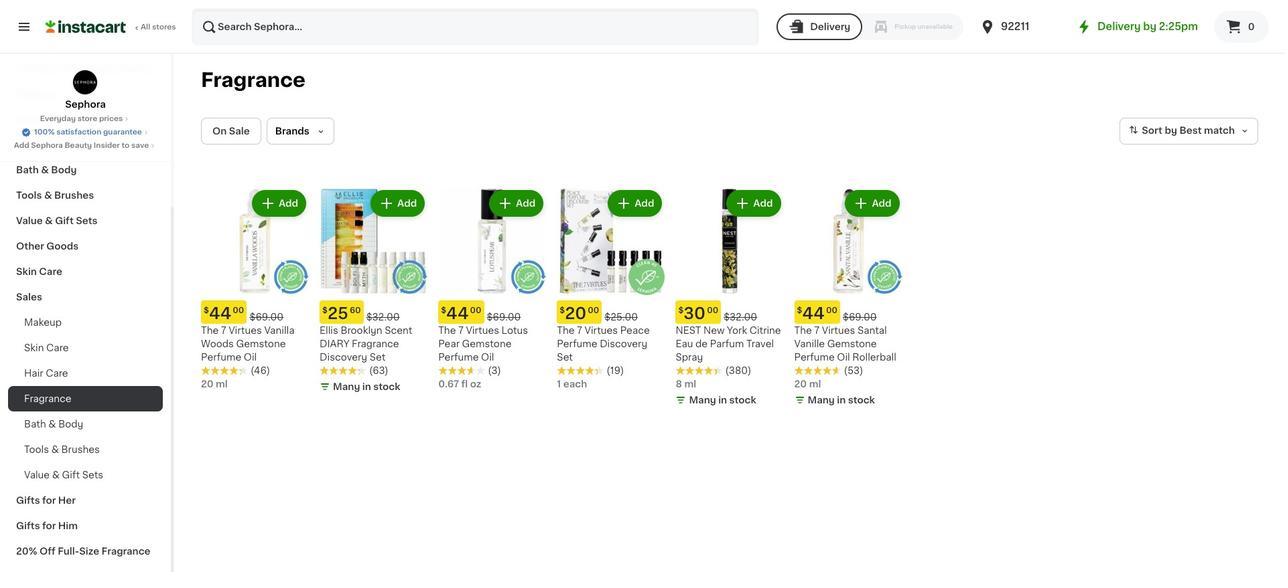 Task type: vqa. For each thing, say whether or not it's contained in the screenshot.
PEACE
yes



Task type: locate. For each thing, give the bounding box(es) containing it.
4 $ from the left
[[560, 307, 565, 315]]

00 up woods
[[233, 307, 244, 315]]

6 $ from the left
[[797, 307, 802, 315]]

1 vertical spatial hair care
[[24, 369, 68, 379]]

20 up the 7 virtues peace perfume discovery set
[[565, 306, 586, 322]]

3 44 from the left
[[802, 306, 825, 322]]

guarantee
[[103, 129, 142, 136]]

ml
[[216, 380, 228, 389], [684, 380, 696, 389], [809, 380, 821, 389]]

0 vertical spatial tools & brushes
[[16, 191, 94, 200]]

nest
[[676, 326, 701, 336]]

diary
[[320, 340, 349, 349]]

gemstone inside the 7 virtues lotus pear gemstone perfume oil
[[462, 340, 512, 349]]

$ 44 00 for the 7 virtues lotus pear gemstone perfume oil
[[441, 306, 482, 322]]

44
[[209, 306, 231, 322], [446, 306, 469, 322], [802, 306, 825, 322]]

tools up "gifts for her"
[[24, 446, 49, 455]]

Best match Sort by field
[[1120, 118, 1258, 145]]

bath & body link for skin care
[[8, 412, 163, 438]]

fragrance inside the '20% off full-size fragrance' link
[[102, 547, 150, 557]]

(46)
[[251, 367, 270, 376]]

0 horizontal spatial set
[[370, 353, 386, 363]]

sort
[[1142, 126, 1163, 135]]

1 the from the left
[[201, 326, 219, 336]]

1 horizontal spatial stock
[[729, 396, 756, 405]]

1 $ from the left
[[204, 307, 209, 315]]

product group containing 25
[[320, 188, 428, 397]]

1 horizontal spatial sephora
[[65, 100, 106, 109]]

skin for 1st skin care link from the bottom
[[24, 344, 44, 353]]

4 7 from the left
[[814, 326, 820, 336]]

$ up pear
[[441, 307, 446, 315]]

value & gift sets up goods
[[16, 216, 98, 226]]

0 vertical spatial value & gift sets
[[16, 216, 98, 226]]

oil inside the 7 virtues lotus pear gemstone perfume oil
[[481, 353, 494, 363]]

hair
[[16, 115, 36, 124], [24, 369, 43, 379]]

the 7 virtues lotus pear gemstone perfume oil
[[438, 326, 528, 363]]

1 vertical spatial by
[[1165, 126, 1177, 135]]

brushes for makeup
[[54, 191, 94, 200]]

value for makeup
[[16, 216, 43, 226]]

0 vertical spatial tools
[[16, 191, 42, 200]]

5 $ from the left
[[678, 307, 684, 315]]

add button
[[253, 192, 305, 216], [372, 192, 424, 216], [491, 192, 542, 216], [609, 192, 661, 216], [728, 192, 780, 216], [847, 192, 898, 216]]

discovery down the diary
[[320, 353, 367, 363]]

0 vertical spatial brushes
[[54, 191, 94, 200]]

virtues down $20.00 original price: $25.00 element on the bottom of the page
[[585, 326, 618, 336]]

4 virtues from the left
[[822, 326, 855, 336]]

20 ml for the 7 virtues santal vanille gemstone perfume oil rollerball
[[794, 380, 821, 389]]

beauty down the satisfaction
[[65, 142, 92, 149]]

1 horizontal spatial in
[[718, 396, 727, 405]]

5 product group from the left
[[676, 188, 784, 410]]

$44.00 original price: $69.00 element
[[201, 301, 309, 324], [438, 301, 546, 324], [794, 301, 902, 324]]

lotus
[[502, 326, 528, 336]]

2 horizontal spatial ml
[[809, 380, 821, 389]]

gifts up 20%
[[16, 522, 40, 531]]

him
[[58, 522, 78, 531]]

2 add button from the left
[[372, 192, 424, 216]]

1 $32.00 from the left
[[366, 313, 400, 322]]

tools up other
[[16, 191, 42, 200]]

7 inside the 7 virtues santal vanille gemstone perfume oil rollerball
[[814, 326, 820, 336]]

$ inside $ 20 00
[[560, 307, 565, 315]]

virtues up woods
[[229, 326, 262, 336]]

0 horizontal spatial 20 ml
[[201, 380, 228, 389]]

20%
[[16, 547, 37, 557]]

fragrance
[[201, 70, 305, 90], [16, 140, 65, 149], [352, 340, 399, 349], [24, 395, 71, 404], [102, 547, 150, 557]]

add button for the 7 virtues santal vanille gemstone perfume oil rollerball
[[847, 192, 898, 216]]

1 horizontal spatial beauty
[[118, 64, 152, 73]]

5 add button from the left
[[728, 192, 780, 216]]

0 horizontal spatial $44.00 original price: $69.00 element
[[201, 301, 309, 324]]

$ up vanille
[[797, 307, 802, 315]]

0 vertical spatial for
[[42, 497, 56, 506]]

skin care down other goods
[[16, 267, 62, 277]]

2 horizontal spatial stock
[[848, 396, 875, 405]]

set up 1
[[557, 353, 573, 363]]

3 add button from the left
[[491, 192, 542, 216]]

skin up sales
[[16, 267, 37, 277]]

1 virtues from the left
[[229, 326, 262, 336]]

0 vertical spatial skin care link
[[8, 259, 163, 285]]

3 $69.00 from the left
[[843, 313, 877, 322]]

many in stock for 30
[[689, 396, 756, 405]]

skin care link
[[8, 259, 163, 285], [8, 336, 163, 361]]

makeup link up "store"
[[8, 81, 163, 107]]

1 horizontal spatial by
[[1165, 126, 1177, 135]]

ready
[[84, 64, 115, 73]]

★★★★★
[[201, 367, 248, 376], [201, 367, 248, 376], [320, 367, 367, 376], [320, 367, 367, 376], [438, 367, 485, 376], [438, 367, 485, 376], [557, 367, 604, 376], [557, 367, 604, 376], [676, 367, 723, 376], [676, 367, 723, 376], [794, 367, 841, 376], [794, 367, 841, 376]]

tools & brushes link for makeup
[[8, 183, 163, 208]]

many in stock down (380)
[[689, 396, 756, 405]]

for
[[42, 497, 56, 506], [42, 522, 56, 531]]

1 horizontal spatial oil
[[481, 353, 494, 363]]

stock
[[373, 383, 400, 392], [729, 396, 756, 405], [848, 396, 875, 405]]

perfume inside the 7 virtues santal vanille gemstone perfume oil rollerball
[[794, 353, 835, 363]]

1 vertical spatial makeup link
[[8, 310, 163, 336]]

0 vertical spatial bath & body link
[[8, 157, 163, 183]]

virtues inside $ 44 00 $69.00 the 7 virtues vanilla woods gemstone perfume oil
[[229, 326, 262, 336]]

all stores link
[[46, 8, 177, 46]]

oil up (53)
[[837, 353, 850, 363]]

20 down vanille
[[794, 380, 807, 389]]

fragrance link
[[8, 132, 163, 157], [8, 387, 163, 412]]

6 add button from the left
[[847, 192, 898, 216]]

value & gift sets link
[[8, 208, 163, 234], [8, 463, 163, 488]]

perfume inside the 7 virtues peace perfume discovery set
[[557, 340, 597, 349]]

2 20 ml from the left
[[794, 380, 821, 389]]

skin care down sales
[[24, 344, 69, 353]]

1 gifts from the top
[[16, 497, 40, 506]]

0 vertical spatial makeup link
[[8, 81, 163, 107]]

the inside $ 44 00 $69.00 the 7 virtues vanilla woods gemstone perfume oil
[[201, 326, 219, 336]]

in down (63)
[[362, 383, 371, 392]]

oil inside $ 44 00 $69.00 the 7 virtues vanilla woods gemstone perfume oil
[[244, 353, 257, 363]]

3 oil from the left
[[837, 353, 850, 363]]

1 each
[[557, 380, 587, 389]]

product group
[[201, 188, 309, 391], [320, 188, 428, 397], [438, 188, 546, 391], [557, 188, 665, 391], [676, 188, 784, 410], [794, 188, 902, 410]]

2 44 from the left
[[446, 306, 469, 322]]

1 vertical spatial body
[[58, 420, 83, 430]]

1 vertical spatial skin
[[24, 344, 44, 353]]

gifts for gifts for him
[[16, 522, 40, 531]]

store
[[78, 115, 97, 123]]

$ 20 00
[[560, 306, 599, 322]]

1 $ 44 00 from the left
[[441, 306, 482, 322]]

brushes up gifts for her link
[[61, 446, 100, 455]]

0 horizontal spatial beauty
[[65, 142, 92, 149]]

1 horizontal spatial 20 ml
[[794, 380, 821, 389]]

gifts
[[16, 497, 40, 506], [16, 522, 40, 531]]

00 inside $ 30 00
[[707, 307, 718, 315]]

0 vertical spatial skin care
[[16, 267, 62, 277]]

delivery button
[[777, 13, 863, 40]]

2 the from the left
[[438, 326, 456, 336]]

0 vertical spatial gift
[[55, 216, 74, 226]]

many down the 8 ml
[[689, 396, 716, 405]]

None search field
[[192, 8, 759, 46]]

gift for makeup
[[55, 216, 74, 226]]

$ for the 7 virtues lotus pear gemstone perfume oil
[[441, 307, 446, 315]]

2 $44.00 original price: $69.00 element from the left
[[438, 301, 546, 324]]

1 tools & brushes link from the top
[[8, 183, 163, 208]]

for for him
[[42, 522, 56, 531]]

by right sort
[[1165, 126, 1177, 135]]

many down vanille
[[808, 396, 835, 405]]

0 vertical spatial body
[[51, 166, 77, 175]]

2 $ from the left
[[322, 307, 328, 315]]

ml right 8 at the bottom right
[[684, 380, 696, 389]]

$ up ellis
[[322, 307, 328, 315]]

$ for the 7 virtues santal vanille gemstone perfume oil rollerball
[[797, 307, 802, 315]]

$32.00 up york
[[724, 313, 757, 322]]

1 set from the left
[[370, 353, 386, 363]]

gifts up the gifts for him
[[16, 497, 40, 506]]

other
[[16, 242, 44, 251]]

2 ml from the left
[[684, 380, 696, 389]]

tools for skin care
[[24, 446, 49, 455]]

best match
[[1180, 126, 1235, 135]]

6 product group from the left
[[794, 188, 902, 410]]

sets up gifts for her link
[[82, 471, 103, 480]]

1 $69.00 from the left
[[250, 313, 284, 322]]

spray
[[676, 353, 703, 363]]

off
[[39, 547, 55, 557]]

$25.00
[[605, 313, 638, 322]]

0 vertical spatial tools & brushes link
[[8, 183, 163, 208]]

$69.00 up vanilla
[[250, 313, 284, 322]]

$ 44 00 up pear
[[441, 306, 482, 322]]

2 oil from the left
[[481, 353, 494, 363]]

hair for makeup
[[16, 115, 36, 124]]

virtues inside the 7 virtues santal vanille gemstone perfume oil rollerball
[[822, 326, 855, 336]]

$ inside $ 25 60 $32.00 ellis brooklyn scent diary fragrance discovery set
[[322, 307, 328, 315]]

1 00 from the left
[[233, 307, 244, 315]]

by inside field
[[1165, 126, 1177, 135]]

1 horizontal spatial many in stock
[[689, 396, 756, 405]]

1 vertical spatial tools
[[24, 446, 49, 455]]

gemstone down vanilla
[[236, 340, 286, 349]]

the inside the 7 virtues lotus pear gemstone perfume oil
[[438, 326, 456, 336]]

20 ml down woods
[[201, 380, 228, 389]]

0 horizontal spatial by
[[1143, 21, 1157, 31]]

delivery inside button
[[810, 22, 851, 31]]

hair care link for skin care
[[8, 361, 163, 387]]

2 horizontal spatial oil
[[837, 353, 850, 363]]

20
[[565, 306, 586, 322], [201, 380, 214, 389], [794, 380, 807, 389]]

delivery
[[1098, 21, 1141, 31], [810, 22, 851, 31]]

beauty right ready
[[118, 64, 152, 73]]

3 the from the left
[[557, 326, 575, 336]]

gemstone up (3)
[[462, 340, 512, 349]]

0 vertical spatial hair
[[16, 115, 36, 124]]

0 vertical spatial discovery
[[600, 340, 647, 349]]

stores
[[152, 23, 176, 31]]

92211
[[1001, 21, 1029, 31]]

$32.00 up scent
[[366, 313, 400, 322]]

1 horizontal spatial delivery
[[1098, 21, 1141, 31]]

party
[[56, 64, 82, 73]]

tools & brushes link up gifts for her link
[[8, 438, 163, 463]]

2 horizontal spatial $44.00 original price: $69.00 element
[[794, 301, 902, 324]]

3 gemstone from the left
[[827, 340, 877, 349]]

the down $ 20 00
[[557, 326, 575, 336]]

7 up pear
[[458, 326, 464, 336]]

stock down (53)
[[848, 396, 875, 405]]

2 makeup link from the top
[[8, 310, 163, 336]]

the for the 7 virtues peace perfume discovery set
[[557, 326, 575, 336]]

1 vertical spatial gift
[[62, 471, 80, 480]]

holiday
[[16, 64, 53, 73]]

0 vertical spatial value & gift sets link
[[8, 208, 163, 234]]

1 vertical spatial skin care link
[[8, 336, 163, 361]]

1 horizontal spatial 44
[[446, 306, 469, 322]]

3 virtues from the left
[[585, 326, 618, 336]]

4 the from the left
[[794, 326, 812, 336]]

for for her
[[42, 497, 56, 506]]

1 skin care link from the top
[[8, 259, 163, 285]]

1 horizontal spatial many
[[689, 396, 716, 405]]

the up vanille
[[794, 326, 812, 336]]

60
[[350, 307, 361, 315]]

2 value & gift sets link from the top
[[8, 463, 163, 488]]

tools & brushes link down add sephora beauty insider to save 'link'
[[8, 183, 163, 208]]

all
[[141, 23, 150, 31]]

0 horizontal spatial ml
[[216, 380, 228, 389]]

4 add button from the left
[[609, 192, 661, 216]]

1 gemstone from the left
[[236, 340, 286, 349]]

oil up (3)
[[481, 353, 494, 363]]

0 vertical spatial beauty
[[118, 64, 152, 73]]

virtues for the 7 virtues peace perfume discovery set
[[585, 326, 618, 336]]

$ 44 00 up vanille
[[797, 306, 838, 322]]

in down (380)
[[718, 396, 727, 405]]

by left the 2:25pm
[[1143, 21, 1157, 31]]

makeup down sales
[[24, 318, 62, 328]]

0 vertical spatial fragrance link
[[8, 132, 163, 157]]

$ for nest new york citrine eau de parfum travel spray
[[678, 307, 684, 315]]

$ up nest
[[678, 307, 684, 315]]

sets for makeup
[[76, 216, 98, 226]]

makeup down holiday
[[16, 89, 55, 98]]

woods
[[201, 340, 234, 349]]

many down the diary
[[333, 383, 360, 392]]

3 7 from the left
[[577, 326, 582, 336]]

00 left $25.00
[[588, 307, 599, 315]]

1 horizontal spatial discovery
[[600, 340, 647, 349]]

2 horizontal spatial 20
[[794, 380, 807, 389]]

1 vertical spatial discovery
[[320, 353, 367, 363]]

$ 44 00 for the 7 virtues santal vanille gemstone perfume oil rollerball
[[797, 306, 838, 322]]

2 set from the left
[[557, 353, 573, 363]]

$44.00 original price: $69.00 element for the 7 virtues lotus pear gemstone perfume oil
[[438, 301, 546, 324]]

4 00 from the left
[[707, 307, 718, 315]]

sephora up "store"
[[65, 100, 106, 109]]

2 horizontal spatial gemstone
[[827, 340, 877, 349]]

everyday store prices
[[40, 115, 123, 123]]

2 fragrance link from the top
[[8, 387, 163, 412]]

1 vertical spatial value & gift sets link
[[8, 463, 163, 488]]

1 44 from the left
[[209, 306, 231, 322]]

1 value & gift sets link from the top
[[8, 208, 163, 234]]

by for delivery
[[1143, 21, 1157, 31]]

2 $ 44 00 from the left
[[797, 306, 838, 322]]

hair care link for makeup
[[8, 107, 163, 132]]

holiday party ready beauty link
[[8, 56, 163, 81]]

1 vertical spatial gifts
[[16, 522, 40, 531]]

hair care for makeup
[[16, 115, 61, 124]]

the up woods
[[201, 326, 219, 336]]

the up pear
[[438, 326, 456, 336]]

$ 30 00
[[678, 306, 718, 322]]

product group containing 30
[[676, 188, 784, 410]]

0 horizontal spatial gemstone
[[236, 340, 286, 349]]

makeup link down sales
[[8, 310, 163, 336]]

sets up other goods link
[[76, 216, 98, 226]]

tools & brushes for skin care
[[24, 446, 100, 455]]

0 vertical spatial bath
[[16, 166, 39, 175]]

92211 button
[[980, 8, 1060, 46]]

1 $44.00 original price: $69.00 element from the left
[[201, 301, 309, 324]]

2 product group from the left
[[320, 188, 428, 397]]

1 oil from the left
[[244, 353, 257, 363]]

(380)
[[725, 367, 751, 376]]

$69.00
[[250, 313, 284, 322], [487, 313, 521, 322], [843, 313, 877, 322]]

0 horizontal spatial delivery
[[810, 22, 851, 31]]

20 down woods
[[201, 380, 214, 389]]

ml for 30
[[684, 380, 696, 389]]

$
[[204, 307, 209, 315], [322, 307, 328, 315], [441, 307, 446, 315], [560, 307, 565, 315], [678, 307, 684, 315], [797, 307, 802, 315]]

add for nest new york citrine eau de parfum travel spray
[[753, 199, 773, 208]]

0 horizontal spatial 44
[[209, 306, 231, 322]]

many in stock for 44
[[808, 396, 875, 405]]

1 hair care link from the top
[[8, 107, 163, 132]]

gemstone down santal
[[827, 340, 877, 349]]

7 inside $ 44 00 $69.00 the 7 virtues vanilla woods gemstone perfume oil
[[221, 326, 226, 336]]

gemstone for vanille
[[827, 340, 877, 349]]

2 gemstone from the left
[[462, 340, 512, 349]]

1 horizontal spatial set
[[557, 353, 573, 363]]

0 vertical spatial sets
[[76, 216, 98, 226]]

20 for the 7 virtues santal vanille gemstone perfume oil rollerball
[[794, 380, 807, 389]]

00 right 30
[[707, 307, 718, 315]]

$25.60 original price: $32.00 element
[[320, 301, 428, 324]]

many in stock down (63)
[[333, 383, 400, 392]]

0 vertical spatial skin
[[16, 267, 37, 277]]

1 vertical spatial bath & body
[[24, 420, 83, 430]]

0 vertical spatial bath & body
[[16, 166, 77, 175]]

1 horizontal spatial $32.00
[[724, 313, 757, 322]]

add button for nest new york citrine eau de parfum travel spray
[[728, 192, 780, 216]]

1 7 from the left
[[221, 326, 226, 336]]

00 inside $ 44 00 $69.00 the 7 virtues vanilla woods gemstone perfume oil
[[233, 307, 244, 315]]

skin care
[[16, 267, 62, 277], [24, 344, 69, 353]]

2 virtues from the left
[[466, 326, 499, 336]]

tools & brushes for makeup
[[16, 191, 94, 200]]

hair for skin care
[[24, 369, 43, 379]]

7 inside the 7 virtues peace perfume discovery set
[[577, 326, 582, 336]]

delivery by 2:25pm
[[1098, 21, 1198, 31]]

value & gift sets
[[16, 216, 98, 226], [24, 471, 103, 480]]

by
[[1143, 21, 1157, 31], [1165, 126, 1177, 135]]

many in stock down (53)
[[808, 396, 875, 405]]

gift up goods
[[55, 216, 74, 226]]

7 for the 7 virtues lotus pear gemstone perfume oil
[[458, 326, 464, 336]]

tools & brushes up 'her'
[[24, 446, 100, 455]]

20 ml down vanille
[[794, 380, 821, 389]]

0 horizontal spatial $32.00
[[366, 313, 400, 322]]

value & gift sets link up 'her'
[[8, 463, 163, 488]]

$44.00 original price: $69.00 element up santal
[[794, 301, 902, 324]]

gift up 'her'
[[62, 471, 80, 480]]

$ for the 7 virtues peace perfume discovery set
[[560, 307, 565, 315]]

body for skin care
[[58, 420, 83, 430]]

7 up woods
[[221, 326, 226, 336]]

0 vertical spatial hair care
[[16, 115, 61, 124]]

2 horizontal spatial many
[[808, 396, 835, 405]]

value & gift sets link for makeup
[[8, 208, 163, 234]]

3 $44.00 original price: $69.00 element from the left
[[794, 301, 902, 324]]

$ 44 00
[[441, 306, 482, 322], [797, 306, 838, 322]]

00 up the 7 virtues lotus pear gemstone perfume oil
[[470, 307, 482, 315]]

the inside the 7 virtues santal vanille gemstone perfume oil rollerball
[[794, 326, 812, 336]]

2 00 from the left
[[470, 307, 482, 315]]

$69.00 up lotus
[[487, 313, 521, 322]]

0 horizontal spatial $69.00
[[250, 313, 284, 322]]

44 up woods
[[209, 306, 231, 322]]

0 vertical spatial gifts
[[16, 497, 40, 506]]

stock down (380)
[[729, 396, 756, 405]]

perfume inside the 7 virtues lotus pear gemstone perfume oil
[[438, 353, 479, 363]]

44 up vanille
[[802, 306, 825, 322]]

skin
[[16, 267, 37, 277], [24, 344, 44, 353]]

0 vertical spatial value
[[16, 216, 43, 226]]

$ inside $ 30 00
[[678, 307, 684, 315]]

1 horizontal spatial 20
[[565, 306, 586, 322]]

gifts for gifts for her
[[16, 497, 40, 506]]

for left him
[[42, 522, 56, 531]]

1 vertical spatial fragrance link
[[8, 387, 163, 412]]

her
[[58, 497, 76, 506]]

tools & brushes link
[[8, 183, 163, 208], [8, 438, 163, 463]]

delivery for delivery
[[810, 22, 851, 31]]

in for 30
[[718, 396, 727, 405]]

0 horizontal spatial discovery
[[320, 353, 367, 363]]

$32.00
[[366, 313, 400, 322], [724, 313, 757, 322]]

sephora
[[65, 100, 106, 109], [31, 142, 63, 149]]

tools & brushes up goods
[[16, 191, 94, 200]]

perfume
[[557, 340, 597, 349], [201, 353, 241, 363], [438, 353, 479, 363], [794, 353, 835, 363]]

7 inside the 7 virtues lotus pear gemstone perfume oil
[[458, 326, 464, 336]]

2 horizontal spatial many in stock
[[808, 396, 875, 405]]

100% satisfaction guarantee
[[34, 129, 142, 136]]

value
[[16, 216, 43, 226], [24, 471, 50, 480]]

tools for makeup
[[16, 191, 42, 200]]

value up other
[[16, 216, 43, 226]]

perfume down pear
[[438, 353, 479, 363]]

1 for from the top
[[42, 497, 56, 506]]

1 vertical spatial value & gift sets
[[24, 471, 103, 480]]

00 inside $ 20 00
[[588, 307, 599, 315]]

3 $ from the left
[[441, 307, 446, 315]]

2 for from the top
[[42, 522, 56, 531]]

$ inside $ 44 00 $69.00 the 7 virtues vanilla woods gemstone perfume oil
[[204, 307, 209, 315]]

2 gifts from the top
[[16, 522, 40, 531]]

1 horizontal spatial gemstone
[[462, 340, 512, 349]]

2 horizontal spatial $69.00
[[843, 313, 877, 322]]

1 add button from the left
[[253, 192, 305, 216]]

add button for the 7 virtues lotus pear gemstone perfume oil
[[491, 192, 542, 216]]

00 for nest new york citrine eau de parfum travel spray
[[707, 307, 718, 315]]

1 bath & body link from the top
[[8, 157, 163, 183]]

0 horizontal spatial sephora
[[31, 142, 63, 149]]

sephora down the 100% on the left of the page
[[31, 142, 63, 149]]

gemstone
[[236, 340, 286, 349], [462, 340, 512, 349], [827, 340, 877, 349]]

for left 'her'
[[42, 497, 56, 506]]

oil inside the 7 virtues santal vanille gemstone perfume oil rollerball
[[837, 353, 850, 363]]

$ up woods
[[204, 307, 209, 315]]

skin for 2nd skin care link from the bottom
[[16, 267, 37, 277]]

2 horizontal spatial 44
[[802, 306, 825, 322]]

1 vertical spatial tools & brushes
[[24, 446, 100, 455]]

1 vertical spatial beauty
[[65, 142, 92, 149]]

ml down woods
[[216, 380, 228, 389]]

$20.00 original price: $25.00 element
[[557, 301, 665, 324]]

30
[[684, 306, 706, 322]]

1 20 ml from the left
[[201, 380, 228, 389]]

$44.00 original price: $69.00 element up vanilla
[[201, 301, 309, 324]]

2 7 from the left
[[458, 326, 464, 336]]

gift
[[55, 216, 74, 226], [62, 471, 80, 480]]

gifts for her
[[16, 497, 76, 506]]

virtues inside the 7 virtues peace perfume discovery set
[[585, 326, 618, 336]]

1 vertical spatial for
[[42, 522, 56, 531]]

5 00 from the left
[[826, 307, 838, 315]]

1 vertical spatial value
[[24, 471, 50, 480]]

20 ml
[[201, 380, 228, 389], [794, 380, 821, 389]]

skin care for 1st skin care link from the bottom
[[24, 344, 69, 353]]

the 7 virtues santal vanille gemstone perfume oil rollerball
[[794, 326, 896, 363]]

gemstone inside the 7 virtues santal vanille gemstone perfume oil rollerball
[[827, 340, 877, 349]]

2 $69.00 from the left
[[487, 313, 521, 322]]

0 vertical spatial hair care link
[[8, 107, 163, 132]]

0 horizontal spatial stock
[[373, 383, 400, 392]]

2 bath & body link from the top
[[8, 412, 163, 438]]

sales link
[[8, 285, 163, 310]]

$69.00 up santal
[[843, 313, 877, 322]]

add
[[14, 142, 29, 149], [279, 199, 298, 208], [397, 199, 417, 208], [516, 199, 536, 208], [635, 199, 654, 208], [753, 199, 773, 208], [872, 199, 892, 208]]

1 vertical spatial skin care
[[24, 344, 69, 353]]

discovery down peace
[[600, 340, 647, 349]]

1 fragrance link from the top
[[8, 132, 163, 157]]

oil for the 7 virtues lotus pear gemstone perfume oil
[[481, 353, 494, 363]]

brushes for skin care
[[61, 446, 100, 455]]

2 horizontal spatial in
[[837, 396, 846, 405]]

match
[[1204, 126, 1235, 135]]

1 vertical spatial tools & brushes link
[[8, 438, 163, 463]]

in down (53)
[[837, 396, 846, 405]]

3 00 from the left
[[588, 307, 599, 315]]

0 horizontal spatial $ 44 00
[[441, 306, 482, 322]]

beauty
[[118, 64, 152, 73], [65, 142, 92, 149]]

$69.00 inside $ 44 00 $69.00 the 7 virtues vanilla woods gemstone perfume oil
[[250, 313, 284, 322]]

0 horizontal spatial oil
[[244, 353, 257, 363]]

by for sort
[[1165, 126, 1177, 135]]

gifts for her link
[[8, 488, 163, 514]]

44 for the 7 virtues santal vanille gemstone perfume oil rollerball
[[802, 306, 825, 322]]

1 vertical spatial bath & body link
[[8, 412, 163, 438]]

hair care
[[16, 115, 61, 124], [24, 369, 68, 379]]

oil up (46) at the bottom left
[[244, 353, 257, 363]]

parfum
[[710, 340, 744, 349]]

add for ellis brooklyn scent diary fragrance discovery set
[[397, 199, 417, 208]]

brushes down the "add sephora beauty insider to save"
[[54, 191, 94, 200]]

$44.00 original price: $69.00 element up lotus
[[438, 301, 546, 324]]

stock down (63)
[[373, 383, 400, 392]]

8 ml
[[676, 380, 696, 389]]

4 product group from the left
[[557, 188, 665, 391]]

1 vertical spatial hair care link
[[8, 361, 163, 387]]

1 vertical spatial sets
[[82, 471, 103, 480]]

skin down sales
[[24, 344, 44, 353]]

&
[[41, 166, 49, 175], [44, 191, 52, 200], [45, 216, 53, 226], [48, 420, 56, 430], [51, 446, 59, 455], [52, 471, 60, 480]]

value for skin care
[[24, 471, 50, 480]]

00 up the 7 virtues santal vanille gemstone perfume oil rollerball at bottom right
[[826, 307, 838, 315]]

2 tools & brushes link from the top
[[8, 438, 163, 463]]

many for 30
[[689, 396, 716, 405]]

1 vertical spatial hair
[[24, 369, 43, 379]]

2 hair care link from the top
[[8, 361, 163, 387]]

bath
[[16, 166, 39, 175], [24, 420, 46, 430]]

value & gift sets up 'her'
[[24, 471, 103, 480]]

1 vertical spatial sephora
[[31, 142, 63, 149]]

perfume down woods
[[201, 353, 241, 363]]

set up (63)
[[370, 353, 386, 363]]

virtues inside the 7 virtues lotus pear gemstone perfume oil
[[466, 326, 499, 336]]

discovery inside $ 25 60 $32.00 ellis brooklyn scent diary fragrance discovery set
[[320, 353, 367, 363]]

0 horizontal spatial 20
[[201, 380, 214, 389]]

value & gift sets link up goods
[[8, 208, 163, 234]]

virtues up vanille
[[822, 326, 855, 336]]

skin care link down goods
[[8, 259, 163, 285]]

0 vertical spatial by
[[1143, 21, 1157, 31]]

3 ml from the left
[[809, 380, 821, 389]]

1 horizontal spatial ml
[[684, 380, 696, 389]]

perfume down vanille
[[794, 353, 835, 363]]

7 up vanille
[[814, 326, 820, 336]]

the inside the 7 virtues peace perfume discovery set
[[557, 326, 575, 336]]



Task type: describe. For each thing, give the bounding box(es) containing it.
$69.00 for the 7 virtues santal vanille gemstone perfume oil rollerball
[[843, 313, 877, 322]]

new
[[704, 326, 725, 336]]

add for the 7 virtues santal vanille gemstone perfume oil rollerball
[[872, 199, 892, 208]]

product group containing 20
[[557, 188, 665, 391]]

0 horizontal spatial many
[[333, 383, 360, 392]]

body for makeup
[[51, 166, 77, 175]]

ellis
[[320, 326, 338, 336]]

stock for 30
[[729, 396, 756, 405]]

0 button
[[1214, 11, 1269, 43]]

0.67 fl oz
[[438, 380, 481, 389]]

brooklyn
[[341, 326, 382, 336]]

$44.00 original price: $69.00 element for the 7 virtues santal vanille gemstone perfume oil rollerball
[[794, 301, 902, 324]]

full-
[[58, 547, 79, 557]]

satisfaction
[[56, 129, 101, 136]]

sephora link
[[65, 70, 106, 111]]

(63)
[[369, 367, 388, 376]]

0 vertical spatial makeup
[[16, 89, 55, 98]]

delivery by 2:25pm link
[[1076, 19, 1198, 35]]

instacart logo image
[[46, 19, 126, 35]]

3 product group from the left
[[438, 188, 546, 391]]

on sale
[[212, 127, 250, 136]]

virtues for the 7 virtues santal vanille gemstone perfume oil rollerball
[[822, 326, 855, 336]]

1 makeup link from the top
[[8, 81, 163, 107]]

20 ml for the 7 virtues vanilla woods gemstone perfume oil
[[201, 380, 228, 389]]

hair care for skin care
[[24, 369, 68, 379]]

$32.00 inside $ 25 60 $32.00 ellis brooklyn scent diary fragrance discovery set
[[366, 313, 400, 322]]

25
[[328, 306, 348, 322]]

everyday
[[40, 115, 76, 123]]

7 for the 7 virtues santal vanille gemstone perfume oil rollerball
[[814, 326, 820, 336]]

100%
[[34, 129, 55, 136]]

beauty inside 'link'
[[65, 142, 92, 149]]

00 for the 7 virtues peace perfume discovery set
[[588, 307, 599, 315]]

20% off full-size fragrance link
[[8, 539, 163, 565]]

bath & body link for makeup
[[8, 157, 163, 183]]

Search field
[[193, 9, 758, 44]]

$44.00 original price: $69.00 element for the 7 virtues vanilla woods gemstone perfume oil
[[201, 301, 309, 324]]

prices
[[99, 115, 123, 123]]

save
[[131, 142, 149, 149]]

peace
[[620, 326, 650, 336]]

ml for 44
[[809, 380, 821, 389]]

nest new york citrine eau de parfum travel spray
[[676, 326, 781, 363]]

fragrance inside $ 25 60 $32.00 ellis brooklyn scent diary fragrance discovery set
[[352, 340, 399, 349]]

set inside $ 25 60 $32.00 ellis brooklyn scent diary fragrance discovery set
[[370, 353, 386, 363]]

add for the 7 virtues peace perfume discovery set
[[635, 199, 654, 208]]

0.67
[[438, 380, 459, 389]]

value & gift sets link for skin care
[[8, 463, 163, 488]]

0
[[1248, 22, 1255, 31]]

delivery for delivery by 2:25pm
[[1098, 21, 1141, 31]]

7 for the 7 virtues peace perfume discovery set
[[577, 326, 582, 336]]

sale
[[229, 127, 250, 136]]

bath for skin care
[[24, 420, 46, 430]]

bath for makeup
[[16, 166, 39, 175]]

2 $32.00 from the left
[[724, 313, 757, 322]]

(53)
[[844, 367, 863, 376]]

00 for the 7 virtues lotus pear gemstone perfume oil
[[470, 307, 482, 315]]

pear
[[438, 340, 460, 349]]

the 7 virtues peace perfume discovery set
[[557, 326, 650, 363]]

00 for the 7 virtues santal vanille gemstone perfume oil rollerball
[[826, 307, 838, 315]]

gifts for him link
[[8, 514, 163, 539]]

the for the 7 virtues lotus pear gemstone perfume oil
[[438, 326, 456, 336]]

brands
[[275, 127, 309, 136]]

0 horizontal spatial many in stock
[[333, 383, 400, 392]]

oz
[[470, 380, 481, 389]]

sephora inside 'link'
[[31, 142, 63, 149]]

york
[[727, 326, 747, 336]]

oil for the 7 virtues santal vanille gemstone perfume oil rollerball
[[837, 353, 850, 363]]

stock for 44
[[848, 396, 875, 405]]

value & gift sets for makeup
[[16, 216, 98, 226]]

$69.00 for the 7 virtues lotus pear gemstone perfume oil
[[487, 313, 521, 322]]

rollerball
[[852, 353, 896, 363]]

other goods
[[16, 242, 79, 251]]

virtues for the 7 virtues lotus pear gemstone perfume oil
[[466, 326, 499, 336]]

to
[[122, 142, 130, 149]]

add button for the 7 virtues peace perfume discovery set
[[609, 192, 661, 216]]

holiday party ready beauty
[[16, 64, 152, 73]]

8
[[676, 380, 682, 389]]

citrine
[[750, 326, 781, 336]]

gemstone for pear
[[462, 340, 512, 349]]

fl
[[461, 380, 468, 389]]

insider
[[94, 142, 120, 149]]

1 product group from the left
[[201, 188, 309, 391]]

on sale button
[[201, 118, 261, 145]]

sephora logo image
[[73, 70, 98, 95]]

value & gift sets for skin care
[[24, 471, 103, 480]]

in for 44
[[837, 396, 846, 405]]

skin care for 2nd skin care link from the bottom
[[16, 267, 62, 277]]

each
[[563, 380, 587, 389]]

0 horizontal spatial in
[[362, 383, 371, 392]]

add for the 7 virtues vanilla woods gemstone perfume oil
[[279, 199, 298, 208]]

20% off full-size fragrance
[[16, 547, 150, 557]]

(19)
[[607, 367, 624, 376]]

sales
[[16, 293, 42, 302]]

travel
[[746, 340, 774, 349]]

all stores
[[141, 23, 176, 31]]

other goods link
[[8, 234, 163, 259]]

20 inside $20.00 original price: $25.00 element
[[565, 306, 586, 322]]

brands button
[[267, 118, 334, 145]]

set inside the 7 virtues peace perfume discovery set
[[557, 353, 573, 363]]

santal
[[858, 326, 887, 336]]

vanilla
[[264, 326, 294, 336]]

add sephora beauty insider to save link
[[14, 141, 157, 151]]

gifts for him
[[16, 522, 78, 531]]

gemstone inside $ 44 00 $69.00 the 7 virtues vanilla woods gemstone perfume oil
[[236, 340, 286, 349]]

sort by
[[1142, 126, 1177, 135]]

bath & body for makeup
[[16, 166, 77, 175]]

2 skin care link from the top
[[8, 336, 163, 361]]

add for the 7 virtues lotus pear gemstone perfume oil
[[516, 199, 536, 208]]

tools & brushes link for skin care
[[8, 438, 163, 463]]

vanille
[[794, 340, 825, 349]]

de
[[696, 340, 708, 349]]

perfume inside $ 44 00 $69.00 the 7 virtues vanilla woods gemstone perfume oil
[[201, 353, 241, 363]]

$ 25 60 $32.00 ellis brooklyn scent diary fragrance discovery set
[[320, 306, 412, 363]]

(3)
[[488, 367, 501, 376]]

add button for the 7 virtues vanilla woods gemstone perfume oil
[[253, 192, 305, 216]]

44 for the 7 virtues lotus pear gemstone perfume oil
[[446, 306, 469, 322]]

goods
[[46, 242, 79, 251]]

add sephora beauty insider to save
[[14, 142, 149, 149]]

everyday store prices link
[[40, 114, 131, 125]]

discovery inside the 7 virtues peace perfume discovery set
[[600, 340, 647, 349]]

sets for skin care
[[82, 471, 103, 480]]

1 vertical spatial makeup
[[24, 318, 62, 328]]

0 vertical spatial sephora
[[65, 100, 106, 109]]

bath & body for skin care
[[24, 420, 83, 430]]

many for 44
[[808, 396, 835, 405]]

2:25pm
[[1159, 21, 1198, 31]]

gift for skin care
[[62, 471, 80, 480]]

44 inside $ 44 00 $69.00 the 7 virtues vanilla woods gemstone perfume oil
[[209, 306, 231, 322]]

service type group
[[777, 13, 964, 40]]

$ 44 00 $69.00 the 7 virtues vanilla woods gemstone perfume oil
[[201, 306, 294, 363]]

the for the 7 virtues santal vanille gemstone perfume oil rollerball
[[794, 326, 812, 336]]

add inside 'link'
[[14, 142, 29, 149]]

eau
[[676, 340, 693, 349]]

add button for ellis brooklyn scent diary fragrance discovery set
[[372, 192, 424, 216]]

$30.00 original price: $32.00 element
[[676, 301, 784, 324]]

1
[[557, 380, 561, 389]]

20 for the 7 virtues vanilla woods gemstone perfume oil
[[201, 380, 214, 389]]

1 ml from the left
[[216, 380, 228, 389]]



